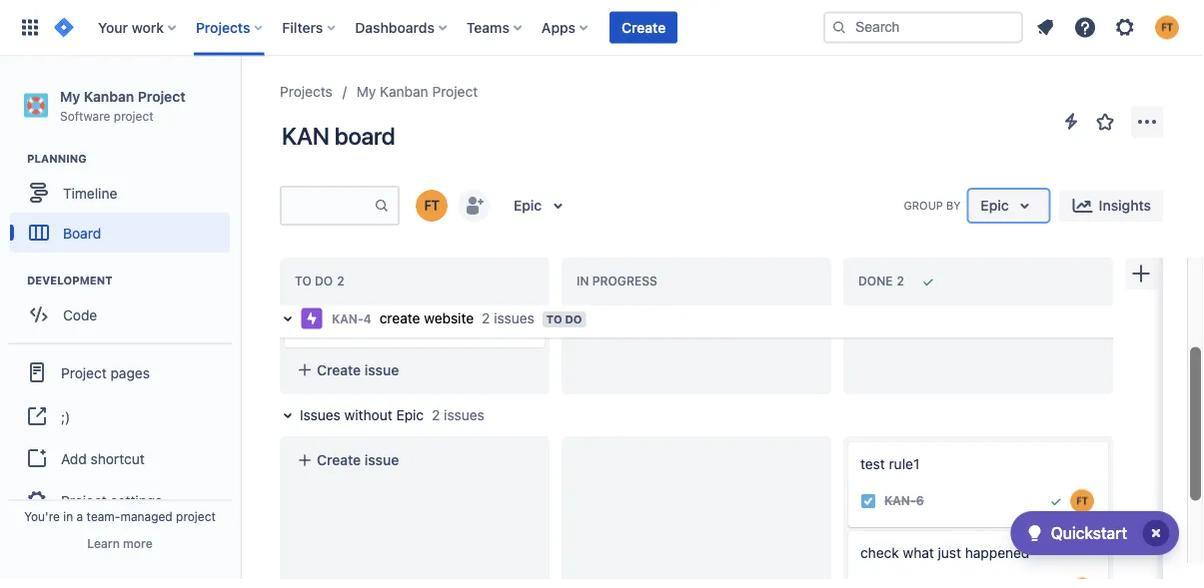 Task type: vqa. For each thing, say whether or not it's contained in the screenshot.
THE CODE
yes



Task type: locate. For each thing, give the bounding box(es) containing it.
dashboards
[[355, 19, 435, 35]]

projects button
[[190, 11, 270, 43]]

insights image
[[1071, 194, 1095, 218]]

create issue button up the issues without epic 2 issues on the left
[[285, 352, 545, 388]]

to do
[[295, 274, 333, 288], [546, 313, 582, 326]]

1 horizontal spatial my
[[357, 83, 376, 100]]

0 horizontal spatial issues
[[444, 407, 484, 424]]

test rule1
[[860, 456, 920, 473]]

settings image
[[1113, 15, 1137, 39]]

1 vertical spatial project
[[176, 510, 216, 524]]

1 issue from the top
[[365, 362, 399, 378]]

jira software image
[[52, 15, 76, 39]]

search image
[[831, 19, 847, 35]]

kan board
[[282, 122, 395, 150]]

templates
[[403, 277, 467, 294]]

timeline link
[[10, 173, 230, 213]]

1 vertical spatial projects
[[280, 83, 333, 100]]

to
[[295, 274, 312, 288], [546, 313, 562, 326]]

in
[[577, 274, 589, 288]]

check what just happened
[[860, 545, 1030, 561]]

your profile and settings image
[[1155, 15, 1179, 39]]

0 horizontal spatial kanban
[[84, 88, 134, 104]]

quickstart button
[[1011, 512, 1179, 556]]

jira software image
[[52, 15, 76, 39]]

Search field
[[823, 11, 1023, 43]]

;)
[[61, 409, 70, 425]]

epic right by
[[981, 197, 1009, 214]]

create
[[622, 19, 666, 35], [317, 362, 361, 378], [317, 452, 361, 469]]

1 create issue from the top
[[317, 362, 399, 378]]

projects
[[196, 19, 250, 35], [280, 83, 333, 100]]

1 vertical spatial create issue button
[[285, 443, 545, 479]]

projects inside dropdown button
[[196, 19, 250, 35]]

kan-2
[[321, 315, 360, 329]]

6
[[916, 494, 924, 508]]

2 vertical spatial create
[[317, 452, 361, 469]]

project right software
[[114, 109, 154, 123]]

2 horizontal spatial epic
[[981, 197, 1009, 214]]

add people image
[[462, 194, 486, 218]]

1 vertical spatial create
[[317, 362, 361, 378]]

unassigned image
[[507, 310, 531, 334]]

kan- inside kan-4 create website 2 issues
[[332, 312, 363, 326]]

create issue
[[317, 362, 399, 378], [317, 452, 399, 469]]

0 vertical spatial to do
[[295, 274, 333, 288]]

project down work
[[138, 88, 185, 104]]

issue down the issues without epic 2 issues on the left
[[365, 452, 399, 469]]

2 left unassigned image
[[482, 310, 490, 327]]

0 vertical spatial do
[[315, 274, 333, 288]]

to up task image
[[295, 274, 312, 288]]

2 create issue from the top
[[317, 452, 399, 469]]

create issue button down the issues without epic 2 issues on the left
[[285, 443, 545, 479]]

0 horizontal spatial to do
[[295, 274, 333, 288]]

project up a
[[61, 492, 107, 509]]

epic for epic popup button
[[981, 197, 1009, 214]]

kanban inside my kanban project software project
[[84, 88, 134, 104]]

0 vertical spatial create issue
[[317, 362, 399, 378]]

0 vertical spatial create issue button
[[285, 352, 545, 388]]

epic right the add people icon
[[514, 197, 542, 214]]

assignee: funky town image
[[1070, 489, 1094, 513]]

test
[[860, 456, 885, 473]]

issues right without
[[444, 407, 484, 424]]

done
[[858, 274, 893, 288]]

issues without epic 2 issues
[[300, 407, 484, 424]]

create down kan-2 link at bottom left
[[317, 362, 361, 378]]

project
[[114, 109, 154, 123], [176, 510, 216, 524]]

1 vertical spatial issue
[[365, 452, 399, 469]]

design frontend templates
[[297, 277, 467, 294]]

0 horizontal spatial to
[[295, 274, 312, 288]]

issue
[[365, 362, 399, 378], [365, 452, 399, 469]]

1 horizontal spatial projects
[[280, 83, 333, 100]]

issue for 1st create issue button from the top
[[365, 362, 399, 378]]

planning
[[27, 153, 87, 166]]

my for my kanban project software project
[[60, 88, 80, 104]]

progress
[[592, 274, 657, 288]]

do up kan-2
[[315, 274, 333, 288]]

0 horizontal spatial projects
[[196, 19, 250, 35]]

automations menu button icon image
[[1059, 109, 1083, 133]]

do down in
[[565, 313, 582, 326]]

shortcut
[[90, 451, 145, 467]]

0 horizontal spatial project
[[114, 109, 154, 123]]

1 horizontal spatial epic
[[514, 197, 542, 214]]

projects up "sidebar navigation" icon
[[196, 19, 250, 35]]

group
[[8, 343, 232, 529]]

projects for projects link
[[280, 83, 333, 100]]

my for my kanban project
[[357, 83, 376, 100]]

1 vertical spatial to do
[[546, 313, 582, 326]]

1 horizontal spatial to do
[[546, 313, 582, 326]]

kanban up software
[[84, 88, 134, 104]]

2 issue from the top
[[365, 452, 399, 469]]

2 create issue button from the top
[[285, 443, 545, 479]]

help image
[[1073, 15, 1097, 39]]

kan-
[[332, 312, 363, 326], [321, 315, 352, 329], [884, 494, 916, 508]]

0 vertical spatial issue
[[365, 362, 399, 378]]

issues right website
[[494, 310, 535, 327]]

0 vertical spatial project
[[114, 109, 154, 123]]

without
[[344, 407, 393, 424]]

epic inside popup button
[[981, 197, 1009, 214]]

my inside my kanban project software project
[[60, 88, 80, 104]]

project pages link
[[8, 351, 232, 395]]

banner
[[0, 0, 1203, 56]]

1 horizontal spatial kanban
[[380, 83, 428, 100]]

to do down in
[[546, 313, 582, 326]]

create issue up without
[[317, 362, 399, 378]]

kan-6 link
[[884, 493, 924, 510]]

planning image
[[3, 147, 27, 171]]

epic right without
[[396, 407, 424, 424]]

development
[[27, 275, 112, 288]]

create
[[379, 310, 420, 327]]

kan- left 4
[[321, 315, 352, 329]]

do
[[315, 274, 333, 288], [565, 313, 582, 326]]

issue up the issues without epic 2 issues on the left
[[365, 362, 399, 378]]

0 horizontal spatial 2
[[352, 315, 360, 329]]

managed
[[120, 510, 173, 524]]

pages
[[110, 365, 150, 381]]

my
[[357, 83, 376, 100], [60, 88, 80, 104]]

project left "pages"
[[61, 365, 107, 381]]

epic inside dropdown button
[[514, 197, 542, 214]]

projects up kan
[[280, 83, 333, 100]]

epic
[[514, 197, 542, 214], [981, 197, 1009, 214], [396, 407, 424, 424]]

;) link
[[8, 395, 232, 439]]

to do up task image
[[295, 274, 333, 288]]

project right managed
[[176, 510, 216, 524]]

kanban for my kanban project software project
[[84, 88, 134, 104]]

create issue down without
[[317, 452, 399, 469]]

create issue button
[[285, 352, 545, 388], [285, 443, 545, 479]]

to right unassigned image
[[546, 313, 562, 326]]

issues
[[494, 310, 535, 327], [444, 407, 484, 424]]

filters button
[[276, 11, 343, 43]]

development image
[[3, 269, 27, 293]]

1 vertical spatial to
[[546, 313, 562, 326]]

kan- down the frontend
[[332, 312, 363, 326]]

kanban
[[380, 83, 428, 100], [84, 88, 134, 104]]

1 horizontal spatial do
[[565, 313, 582, 326]]

task image
[[297, 314, 313, 330]]

epic button
[[502, 190, 582, 222]]

design
[[297, 277, 340, 294]]

my up board
[[357, 83, 376, 100]]

kan- right task icon in the right bottom of the page
[[884, 494, 916, 508]]

1 vertical spatial create issue
[[317, 452, 399, 469]]

my up software
[[60, 88, 80, 104]]

create down issues
[[317, 452, 361, 469]]

funky town image
[[416, 190, 448, 222]]

kanban up board
[[380, 83, 428, 100]]

0 horizontal spatial do
[[315, 274, 333, 288]]

2 right without
[[432, 407, 440, 424]]

1 create issue button from the top
[[285, 352, 545, 388]]

0 horizontal spatial my
[[60, 88, 80, 104]]

done image
[[1048, 493, 1064, 509], [1048, 493, 1064, 509]]

2 left 4
[[352, 315, 360, 329]]

1 horizontal spatial project
[[176, 510, 216, 524]]

0 of 1 child issues complete image
[[485, 314, 501, 330], [485, 314, 501, 330]]

create right the apps popup button
[[622, 19, 666, 35]]

create button
[[610, 11, 678, 43]]

task image
[[860, 493, 876, 509]]

0 vertical spatial create
[[622, 19, 666, 35]]

just
[[938, 545, 961, 561]]

2
[[482, 310, 490, 327], [352, 315, 360, 329], [432, 407, 440, 424]]

0 vertical spatial projects
[[196, 19, 250, 35]]

1 vertical spatial do
[[565, 313, 582, 326]]

settings
[[110, 492, 162, 509]]

0 vertical spatial issues
[[494, 310, 535, 327]]

in progress
[[577, 274, 657, 288]]

project pages
[[61, 365, 150, 381]]



Task type: describe. For each thing, give the bounding box(es) containing it.
board link
[[10, 213, 230, 253]]

kan-4 create website 2 issues
[[332, 310, 535, 327]]

kan- for design
[[321, 315, 352, 329]]

1 horizontal spatial to
[[546, 313, 562, 326]]

in
[[63, 510, 73, 524]]

project settings
[[61, 492, 162, 509]]

group containing project pages
[[8, 343, 232, 529]]

appswitcher icon image
[[18, 15, 42, 39]]

issues
[[300, 407, 341, 424]]

board
[[63, 225, 101, 241]]

to do element
[[295, 274, 348, 289]]

development group
[[10, 273, 239, 341]]

timeline
[[63, 185, 117, 201]]

my kanban project link
[[357, 80, 478, 104]]

epic button
[[969, 190, 1049, 222]]

board
[[334, 122, 395, 150]]

insights button
[[1059, 190, 1163, 222]]

apps button
[[536, 11, 596, 43]]

create column image
[[1129, 262, 1153, 286]]

frontend
[[344, 277, 399, 294]]

filters
[[282, 19, 323, 35]]

4
[[363, 312, 372, 326]]

more image
[[1135, 110, 1159, 134]]

0 vertical spatial to
[[295, 274, 312, 288]]

you're
[[24, 510, 60, 524]]

2 horizontal spatial 2
[[482, 310, 490, 327]]

your work
[[98, 19, 164, 35]]

software
[[60, 109, 110, 123]]

a
[[77, 510, 83, 524]]

1 horizontal spatial 2
[[432, 407, 440, 424]]

1 horizontal spatial issues
[[494, 310, 535, 327]]

group by
[[904, 199, 961, 212]]

learn
[[87, 537, 120, 551]]

kan
[[282, 122, 329, 150]]

by
[[946, 199, 961, 212]]

dismiss quickstart image
[[1140, 518, 1172, 550]]

team-
[[87, 510, 120, 524]]

what
[[903, 545, 934, 561]]

insights
[[1099, 197, 1151, 214]]

banner containing your work
[[0, 0, 1203, 56]]

you're in a team-managed project
[[24, 510, 216, 524]]

Search this board text field
[[282, 188, 374, 224]]

add shortcut
[[61, 451, 145, 467]]

kan-4 link
[[332, 310, 372, 327]]

project inside my kanban project software project
[[138, 88, 185, 104]]

quickstart
[[1051, 524, 1127, 543]]

your work button
[[92, 11, 184, 43]]

done element
[[858, 274, 908, 289]]

rule1
[[889, 456, 920, 473]]

project settings link
[[8, 479, 232, 523]]

kanban for my kanban project
[[380, 83, 428, 100]]

to do inside to do element
[[295, 274, 333, 288]]

project inside my kanban project software project
[[114, 109, 154, 123]]

kan-6
[[884, 494, 924, 508]]

more
[[123, 537, 153, 551]]

check image
[[1023, 522, 1047, 546]]

planning group
[[10, 151, 239, 259]]

work
[[132, 19, 164, 35]]

add
[[61, 451, 87, 467]]

create inside button
[[622, 19, 666, 35]]

create issue for 1st create issue button from the top
[[317, 362, 399, 378]]

dashboards button
[[349, 11, 455, 43]]

1 vertical spatial issues
[[444, 407, 484, 424]]

star kan board image
[[1093, 110, 1117, 134]]

0 horizontal spatial epic
[[396, 407, 424, 424]]

website
[[424, 310, 474, 327]]

your
[[98, 19, 128, 35]]

group
[[904, 199, 943, 212]]

primary element
[[12, 0, 823, 55]]

code
[[63, 307, 97, 323]]

epic for epic dropdown button
[[514, 197, 542, 214]]

add shortcut button
[[8, 439, 232, 479]]

kan- for test
[[884, 494, 916, 508]]

code link
[[10, 295, 230, 335]]

sidebar navigation image
[[218, 80, 262, 120]]

apps
[[542, 19, 576, 35]]

teams button
[[461, 11, 530, 43]]

check
[[860, 545, 899, 561]]

my kanban project
[[357, 83, 478, 100]]

my kanban project software project
[[60, 88, 185, 123]]

learn more
[[87, 537, 153, 551]]

happened
[[965, 545, 1030, 561]]

do inside to do element
[[315, 274, 333, 288]]

create issue for first create issue button from the bottom
[[317, 452, 399, 469]]

issue for first create issue button from the bottom
[[365, 452, 399, 469]]

project down teams
[[432, 83, 478, 100]]

notifications image
[[1033, 15, 1057, 39]]

kan-2 link
[[321, 314, 360, 331]]

projects link
[[280, 80, 333, 104]]

learn more button
[[87, 536, 153, 552]]

projects for projects dropdown button
[[196, 19, 250, 35]]

teams
[[467, 19, 510, 35]]

create issue image
[[836, 429, 860, 453]]



